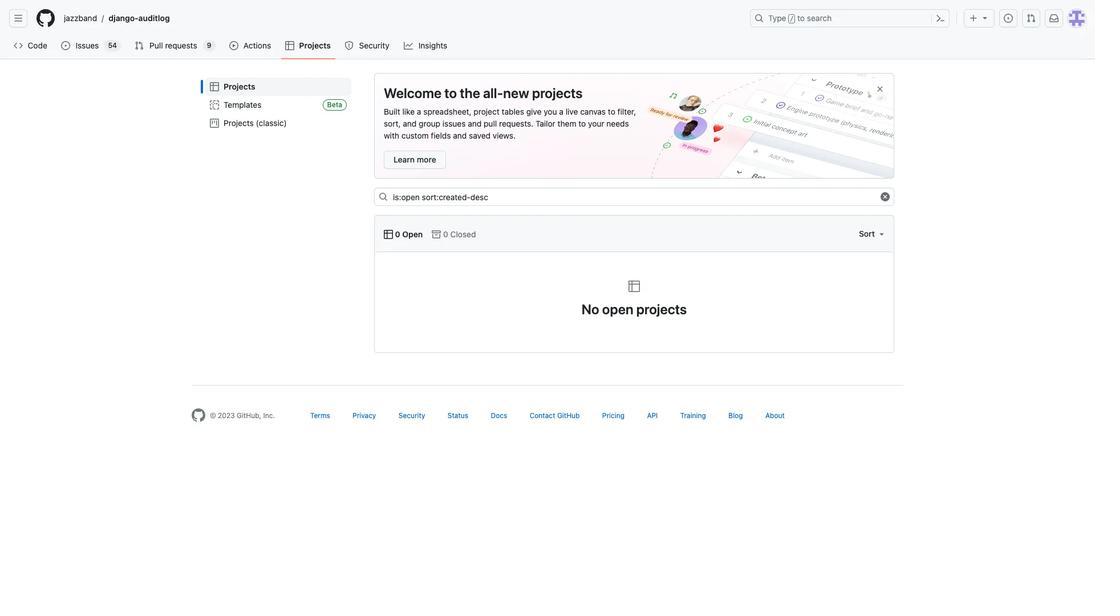 Task type: vqa. For each thing, say whether or not it's contained in the screenshot.
the right corresponding to edge,
no



Task type: describe. For each thing, give the bounding box(es) containing it.
1 horizontal spatial and
[[453, 131, 467, 140]]

all-
[[483, 85, 503, 101]]

pull requests
[[150, 41, 197, 50]]

auditlog
[[138, 13, 170, 23]]

sort
[[859, 229, 875, 238]]

docs link
[[491, 411, 507, 420]]

list containing jazzband
[[59, 9, 743, 27]]

1 horizontal spatial security
[[399, 411, 425, 420]]

© 2023 github, inc.
[[210, 411, 275, 420]]

training link
[[680, 411, 706, 420]]

0 closed link
[[432, 228, 476, 240]]

project
[[474, 107, 500, 116]]

blog
[[729, 411, 743, 420]]

©
[[210, 411, 216, 420]]

issue opened image
[[1004, 14, 1013, 23]]

filter,
[[618, 107, 636, 116]]

pull
[[150, 41, 163, 50]]

your
[[588, 119, 604, 128]]

about link
[[766, 411, 785, 420]]

spreadsheet,
[[423, 107, 472, 116]]

github,
[[237, 411, 261, 420]]

triangle down image
[[877, 229, 887, 238]]

contact
[[530, 411, 555, 420]]

inc.
[[263, 411, 275, 420]]

0 for closed
[[443, 229, 448, 239]]

/ for type
[[790, 15, 794, 23]]

canvas
[[580, 107, 606, 116]]

homepage image
[[192, 408, 205, 422]]

command palette image
[[936, 14, 945, 23]]

type
[[768, 13, 786, 23]]

django-
[[109, 13, 138, 23]]

issues
[[443, 119, 466, 128]]

shield image
[[345, 41, 354, 50]]

0 vertical spatial projects link
[[281, 37, 335, 54]]

0 closed
[[441, 229, 476, 239]]

built
[[384, 107, 400, 116]]

them
[[558, 119, 576, 128]]

no open projects
[[582, 301, 687, 317]]

table image
[[285, 41, 295, 50]]

projects inside projects (classic) link
[[224, 118, 254, 128]]

actions
[[244, 41, 271, 50]]

code link
[[9, 37, 52, 54]]

1 horizontal spatial projects
[[637, 301, 687, 317]]

to up "needs"
[[608, 107, 615, 116]]

triangle down image
[[981, 13, 990, 22]]

learn more
[[394, 155, 436, 164]]

1 a from the left
[[417, 107, 421, 116]]

/ for jazzband
[[102, 13, 104, 23]]

sort,
[[384, 119, 401, 128]]

9
[[207, 41, 211, 50]]

about
[[766, 411, 785, 420]]

pull
[[484, 119, 497, 128]]

code
[[28, 41, 47, 50]]

to left the your
[[579, 119, 586, 128]]

2 a from the left
[[559, 107, 564, 116]]

table image inside 0 open link
[[384, 230, 393, 239]]

pricing link
[[602, 411, 625, 420]]

saved
[[469, 131, 491, 140]]

no
[[582, 301, 599, 317]]

homepage image
[[37, 9, 55, 27]]

git pull request image for issue opened icon
[[1027, 14, 1036, 23]]

archive image
[[432, 230, 441, 239]]

templates
[[224, 100, 262, 110]]

(classic)
[[256, 118, 287, 128]]

the
[[460, 85, 480, 101]]

github
[[557, 411, 580, 420]]

projects inside "welcome to the all-new projects built like a spreadsheet, project tables give you a live canvas to filter, sort, and group issues and pull requests. tailor them to your needs with custom fields and saved views."
[[532, 85, 583, 101]]

contact github link
[[530, 411, 580, 420]]

0 open
[[393, 229, 423, 239]]

open
[[602, 301, 634, 317]]

learn more link
[[384, 151, 446, 169]]

contact github
[[530, 411, 580, 420]]

api
[[647, 411, 658, 420]]

open
[[402, 229, 423, 239]]

git pull request image for issue opened image
[[135, 41, 144, 50]]

0 horizontal spatial and
[[403, 119, 417, 128]]

with
[[384, 131, 399, 140]]

status link
[[448, 411, 468, 420]]

django-auditlog link
[[104, 9, 174, 27]]

2 vertical spatial table image
[[628, 280, 641, 293]]

needs
[[607, 119, 629, 128]]

issues
[[76, 41, 99, 50]]

more
[[417, 155, 436, 164]]

you
[[544, 107, 557, 116]]

beta
[[327, 100, 342, 109]]

jazzband
[[64, 13, 97, 23]]



Task type: locate. For each thing, give the bounding box(es) containing it.
0 vertical spatial security link
[[340, 37, 395, 54]]

a left live
[[559, 107, 564, 116]]

table image inside projects link
[[210, 82, 219, 91]]

projects (classic) link
[[205, 114, 351, 132]]

/ inside type / to search
[[790, 15, 794, 23]]

live
[[566, 107, 578, 116]]

privacy link
[[353, 411, 376, 420]]

0 horizontal spatial projects
[[532, 85, 583, 101]]

2 horizontal spatial and
[[468, 119, 482, 128]]

play image
[[229, 41, 238, 50]]

projects link up projects (classic) link
[[205, 78, 351, 96]]

group
[[419, 119, 440, 128]]

0 vertical spatial projects
[[299, 41, 331, 50]]

plus image
[[969, 14, 978, 23]]

privacy
[[353, 411, 376, 420]]

insights
[[419, 41, 447, 50]]

1 vertical spatial security link
[[399, 411, 425, 420]]

code image
[[14, 41, 23, 50]]

to
[[798, 13, 805, 23], [445, 85, 457, 101], [608, 107, 615, 116], [579, 119, 586, 128]]

table image left open
[[384, 230, 393, 239]]

2 0 from the left
[[443, 229, 448, 239]]

projects right open
[[637, 301, 687, 317]]

a right like
[[417, 107, 421, 116]]

/
[[102, 13, 104, 23], [790, 15, 794, 23]]

give
[[526, 107, 542, 116]]

insights link
[[399, 37, 453, 54]]

2 vertical spatial projects
[[224, 118, 254, 128]]

sort button
[[859, 225, 887, 243]]

to left search
[[798, 13, 805, 23]]

0 vertical spatial security
[[359, 41, 389, 50]]

graph image
[[404, 41, 413, 50]]

security right the 'shield' icon
[[359, 41, 389, 50]]

projects
[[299, 41, 331, 50], [224, 82, 255, 91], [224, 118, 254, 128]]

list
[[59, 9, 743, 27], [201, 73, 356, 137]]

git pull request image left pull
[[135, 41, 144, 50]]

projects down templates
[[224, 118, 254, 128]]

custom
[[401, 131, 429, 140]]

security link
[[340, 37, 395, 54], [399, 411, 425, 420]]

search image
[[379, 192, 388, 201]]

1 vertical spatial projects link
[[205, 78, 351, 96]]

project template image
[[210, 100, 219, 110]]

projects up you
[[532, 85, 583, 101]]

0 horizontal spatial 0
[[395, 229, 400, 239]]

1 horizontal spatial security link
[[399, 411, 425, 420]]

1 horizontal spatial git pull request image
[[1027, 14, 1036, 23]]

project image
[[210, 119, 219, 128]]

blog link
[[729, 411, 743, 420]]

0 horizontal spatial a
[[417, 107, 421, 116]]

table image
[[210, 82, 219, 91], [384, 230, 393, 239], [628, 280, 641, 293]]

terms
[[310, 411, 330, 420]]

projects up templates
[[224, 82, 255, 91]]

footer containing © 2023 github, inc.
[[183, 385, 913, 451]]

close image
[[876, 84, 885, 94]]

issue opened image
[[61, 41, 70, 50]]

and
[[403, 119, 417, 128], [468, 119, 482, 128], [453, 131, 467, 140]]

clear image
[[881, 192, 890, 201]]

1 vertical spatial list
[[201, 73, 356, 137]]

0 horizontal spatial security link
[[340, 37, 395, 54]]

/ inside jazzband / django-auditlog
[[102, 13, 104, 23]]

requests.
[[499, 119, 534, 128]]

0 horizontal spatial git pull request image
[[135, 41, 144, 50]]

projects for projects link to the top
[[299, 41, 331, 50]]

and up 'saved'
[[468, 119, 482, 128]]

requests
[[165, 41, 197, 50]]

security left status
[[399, 411, 425, 420]]

0 horizontal spatial table image
[[210, 82, 219, 91]]

type / to search
[[768, 13, 832, 23]]

projects (classic)
[[224, 118, 287, 128]]

security
[[359, 41, 389, 50], [399, 411, 425, 420]]

and down issues
[[453, 131, 467, 140]]

0 for open
[[395, 229, 400, 239]]

1 vertical spatial git pull request image
[[135, 41, 144, 50]]

jazzband / django-auditlog
[[64, 13, 170, 23]]

0 vertical spatial list
[[59, 9, 743, 27]]

1 vertical spatial table image
[[384, 230, 393, 239]]

terms link
[[310, 411, 330, 420]]

pricing
[[602, 411, 625, 420]]

new
[[503, 85, 529, 101]]

2023
[[218, 411, 235, 420]]

list containing projects
[[201, 73, 356, 137]]

jazzband link
[[59, 9, 102, 27]]

projects link left the 'shield' icon
[[281, 37, 335, 54]]

1 vertical spatial security
[[399, 411, 425, 420]]

projects for bottom projects link
[[224, 82, 255, 91]]

table image up project template icon
[[210, 82, 219, 91]]

0
[[395, 229, 400, 239], [443, 229, 448, 239]]

views.
[[493, 131, 516, 140]]

api link
[[647, 411, 658, 420]]

1 0 from the left
[[395, 229, 400, 239]]

tailor
[[536, 119, 556, 128]]

welcome to the all-new projects built like a spreadsheet, project tables give you a live canvas to filter, sort, and group issues and pull requests. tailor them to your needs with custom fields and saved views.
[[384, 85, 636, 140]]

0 left open
[[395, 229, 400, 239]]

search
[[807, 13, 832, 23]]

and down like
[[403, 119, 417, 128]]

/ left django- at top left
[[102, 13, 104, 23]]

2 horizontal spatial table image
[[628, 280, 641, 293]]

1 vertical spatial projects
[[637, 301, 687, 317]]

0 horizontal spatial /
[[102, 13, 104, 23]]

closed
[[450, 229, 476, 239]]

0 open link
[[384, 228, 423, 240]]

git pull request image right issue opened icon
[[1027, 14, 1036, 23]]

0 horizontal spatial security
[[359, 41, 389, 50]]

1 horizontal spatial /
[[790, 15, 794, 23]]

0 vertical spatial table image
[[210, 82, 219, 91]]

security link left status
[[399, 411, 425, 420]]

0 vertical spatial projects
[[532, 85, 583, 101]]

projects link
[[281, 37, 335, 54], [205, 78, 351, 96]]

tables
[[502, 107, 524, 116]]

to up spreadsheet,
[[445, 85, 457, 101]]

0 right the archive icon
[[443, 229, 448, 239]]

table image up no open projects
[[628, 280, 641, 293]]

status
[[448, 411, 468, 420]]

/ right type
[[790, 15, 794, 23]]

footer
[[183, 385, 913, 451]]

Search all projects text field
[[374, 188, 895, 206]]

docs
[[491, 411, 507, 420]]

1 horizontal spatial 0
[[443, 229, 448, 239]]

0 vertical spatial git pull request image
[[1027, 14, 1036, 23]]

1 horizontal spatial a
[[559, 107, 564, 116]]

learn
[[394, 155, 415, 164]]

training
[[680, 411, 706, 420]]

security link left graph image
[[340, 37, 395, 54]]

54
[[108, 41, 117, 50]]

fields
[[431, 131, 451, 140]]

1 vertical spatial projects
[[224, 82, 255, 91]]

welcome
[[384, 85, 442, 101]]

notifications image
[[1050, 14, 1059, 23]]

projects right table image
[[299, 41, 331, 50]]

actions link
[[225, 37, 276, 54]]

git pull request image
[[1027, 14, 1036, 23], [135, 41, 144, 50]]

1 horizontal spatial table image
[[384, 230, 393, 239]]

like
[[402, 107, 415, 116]]



